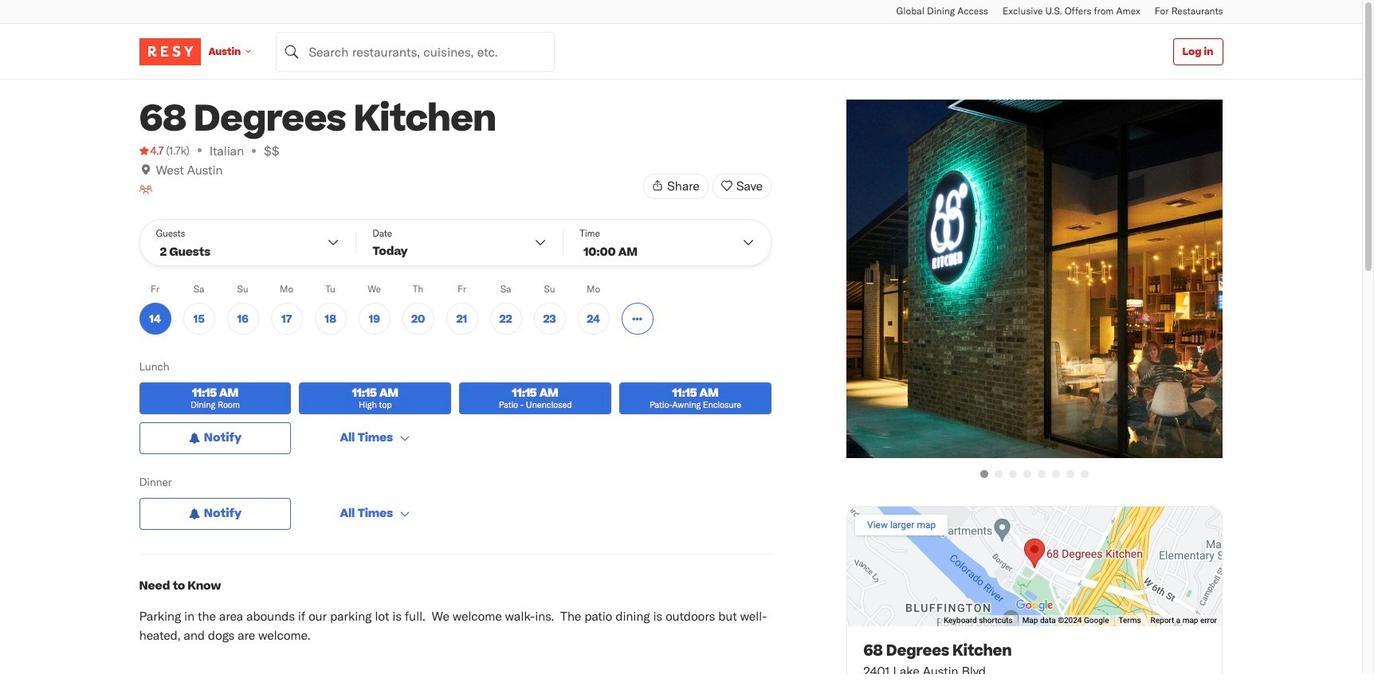 Task type: locate. For each thing, give the bounding box(es) containing it.
None field
[[276, 32, 555, 71]]

Search restaurants, cuisines, etc. text field
[[276, 32, 555, 71]]



Task type: describe. For each thing, give the bounding box(es) containing it.
4.7 out of 5 stars image
[[139, 143, 164, 159]]



